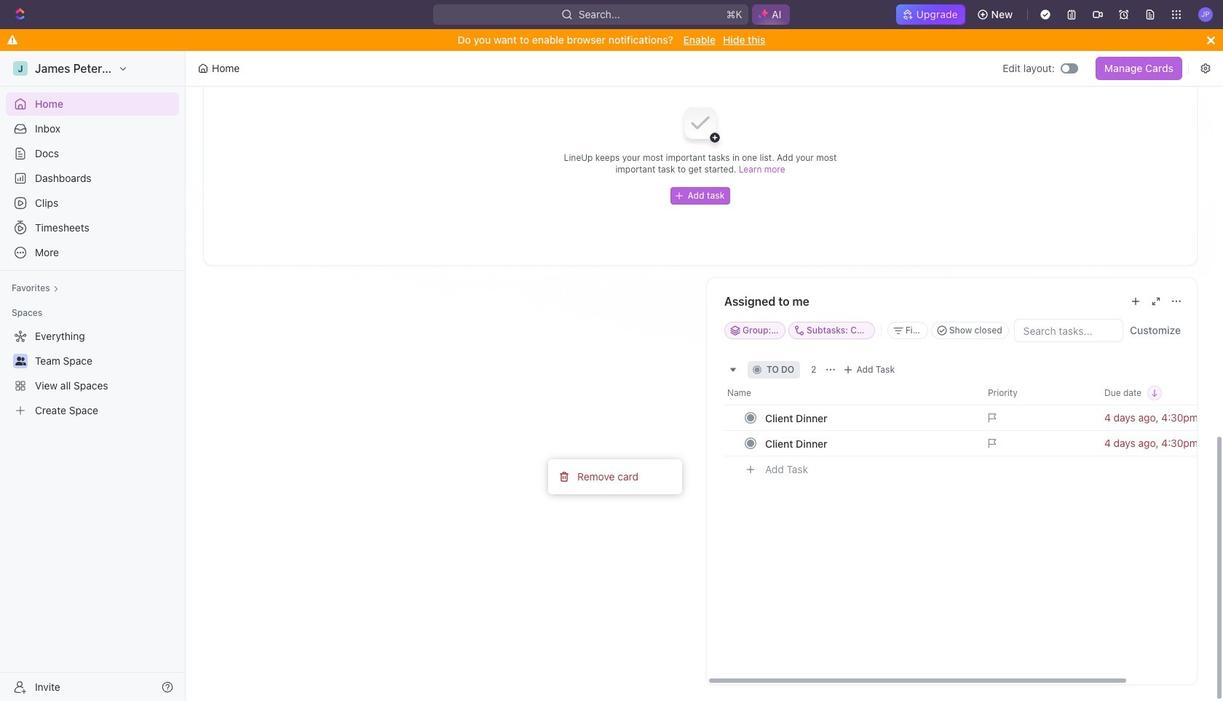 Task type: locate. For each thing, give the bounding box(es) containing it.
sidebar navigation
[[0, 51, 186, 701]]

tree
[[6, 325, 179, 422]]

tree inside sidebar navigation
[[6, 325, 179, 422]]



Task type: describe. For each thing, give the bounding box(es) containing it.
Search tasks... text field
[[1015, 320, 1123, 342]]



Task type: vqa. For each thing, say whether or not it's contained in the screenshot.
tree
yes



